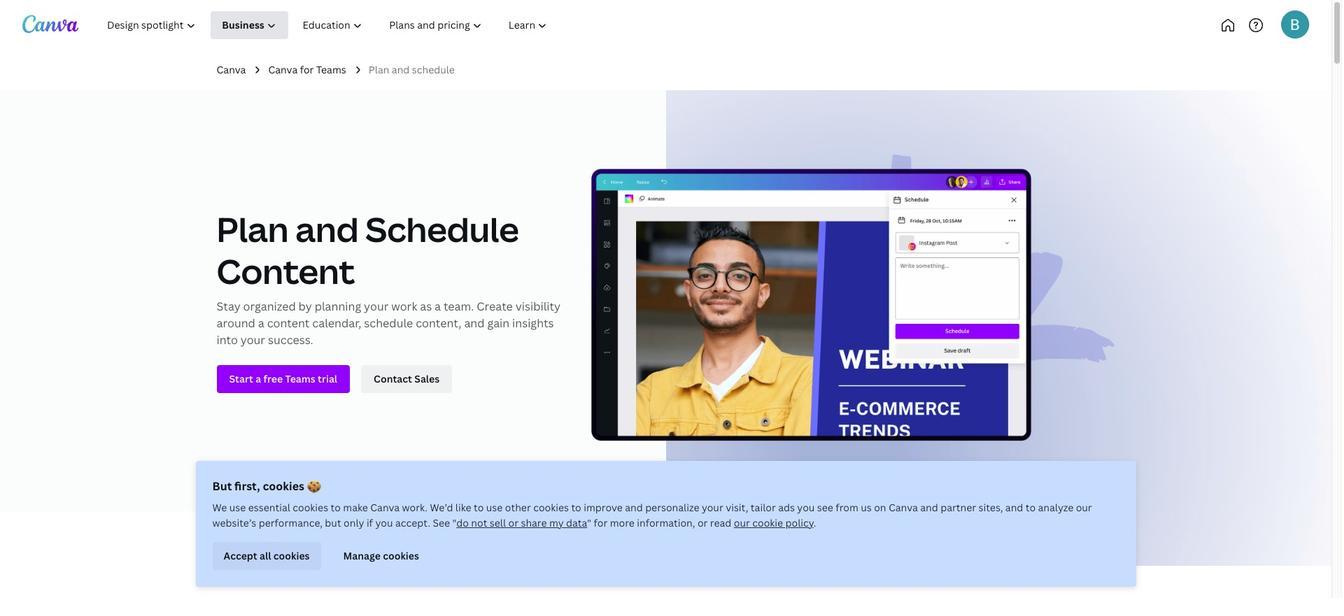 Task type: locate. For each thing, give the bounding box(es) containing it.
0 horizontal spatial a
[[258, 316, 264, 331]]

2 or from the left
[[698, 516, 708, 530]]

like
[[455, 501, 471, 514]]

1 vertical spatial you
[[375, 516, 393, 530]]

or right sell
[[508, 516, 519, 530]]

partner
[[941, 501, 976, 514]]

0 horizontal spatial use
[[229, 501, 246, 514]]

0 horizontal spatial plan
[[217, 207, 289, 252]]

0 horizontal spatial "
[[452, 516, 456, 530]]

visibility
[[516, 299, 561, 314]]

to left analyze
[[1026, 501, 1036, 514]]

use up website's
[[229, 501, 246, 514]]

visit,
[[726, 501, 748, 514]]

to
[[331, 501, 341, 514], [474, 501, 484, 514], [571, 501, 581, 514], [1026, 501, 1036, 514]]

your inside we use essential cookies to make canva work. we'd like to use other cookies to improve and personalize your visit, tailor ads you see from us on canva and partner sites, and to analyze our website's performance, but only if you accept. see "
[[702, 501, 723, 514]]

but first, cookies 🍪
[[212, 479, 321, 494]]

plan
[[369, 63, 389, 76], [217, 207, 289, 252]]

1 horizontal spatial plan
[[369, 63, 389, 76]]

1 vertical spatial schedule
[[364, 316, 413, 331]]

your left "work"
[[364, 299, 389, 314]]

0 horizontal spatial or
[[508, 516, 519, 530]]

0 horizontal spatial your
[[241, 333, 265, 348]]

1 horizontal spatial you
[[797, 501, 815, 514]]

my
[[549, 516, 564, 530]]

use up sell
[[486, 501, 503, 514]]

read
[[710, 516, 731, 530]]

schedule
[[412, 63, 455, 76], [364, 316, 413, 331]]

personalize
[[645, 501, 699, 514]]

" down improve
[[587, 516, 591, 530]]

content
[[267, 316, 310, 331]]

create
[[477, 299, 513, 314]]

plan inside plan and schedule content stay organized by planning your work as a team. create visibility around a content calendar, schedule content, and gain insights into your success.
[[217, 207, 289, 252]]

cookies down accept.
[[383, 549, 419, 562]]

0 horizontal spatial for
[[300, 63, 314, 76]]

our right analyze
[[1076, 501, 1092, 514]]

1 vertical spatial for
[[594, 516, 608, 530]]

1 horizontal spatial or
[[698, 516, 708, 530]]

plan for schedule
[[217, 207, 289, 252]]

schedule
[[366, 207, 519, 252]]

plan for schedule
[[369, 63, 389, 76]]

our
[[1076, 501, 1092, 514], [734, 516, 750, 530]]

stay
[[217, 299, 241, 314]]

top level navigation element
[[95, 11, 607, 39]]

2 to from the left
[[474, 501, 484, 514]]

0 horizontal spatial our
[[734, 516, 750, 530]]

0 vertical spatial schedule
[[412, 63, 455, 76]]

if
[[367, 516, 373, 530]]

cookies down 🍪 at bottom
[[293, 501, 328, 514]]

website's
[[212, 516, 256, 530]]

analyze
[[1038, 501, 1074, 514]]

" inside we use essential cookies to make canva work. we'd like to use other cookies to improve and personalize your visit, tailor ads you see from us on canva and partner sites, and to analyze our website's performance, but only if you accept. see "
[[452, 516, 456, 530]]

"
[[452, 516, 456, 530], [587, 516, 591, 530]]

accept.
[[395, 516, 430, 530]]

ads
[[778, 501, 795, 514]]

information,
[[637, 516, 695, 530]]

1 horizontal spatial your
[[364, 299, 389, 314]]

1 horizontal spatial our
[[1076, 501, 1092, 514]]

canva
[[217, 63, 246, 76], [268, 63, 298, 76], [370, 501, 400, 514], [889, 501, 918, 514]]

0 vertical spatial a
[[435, 299, 441, 314]]

canva inside "canva for teams" link
[[268, 63, 298, 76]]

you right the if
[[375, 516, 393, 530]]

a
[[435, 299, 441, 314], [258, 316, 264, 331]]

content
[[217, 249, 355, 294]]

1 horizontal spatial "
[[587, 516, 591, 530]]

and
[[392, 63, 410, 76], [295, 207, 359, 252], [464, 316, 485, 331], [625, 501, 643, 514], [920, 501, 938, 514], [1005, 501, 1023, 514]]

2 vertical spatial your
[[702, 501, 723, 514]]

make
[[343, 501, 368, 514]]

our cookie policy link
[[734, 516, 814, 530]]

you up policy
[[797, 501, 815, 514]]

2 use from the left
[[486, 501, 503, 514]]

.
[[814, 516, 816, 530]]

our inside we use essential cookies to make canva work. we'd like to use other cookies to improve and personalize your visit, tailor ads you see from us on canva and partner sites, and to analyze our website's performance, but only if you accept. see "
[[1076, 501, 1092, 514]]

1 vertical spatial a
[[258, 316, 264, 331]]

gain
[[487, 316, 510, 331]]

or left the read
[[698, 516, 708, 530]]

schedule inside plan and schedule content stay organized by planning your work as a team. create visibility around a content calendar, schedule content, and gain insights into your success.
[[364, 316, 413, 331]]

our down visit,
[[734, 516, 750, 530]]

1 " from the left
[[452, 516, 456, 530]]

but
[[212, 479, 232, 494]]

1 vertical spatial plan
[[217, 207, 289, 252]]

work.
[[402, 501, 428, 514]]

use
[[229, 501, 246, 514], [486, 501, 503, 514]]

manage cookies button
[[332, 542, 430, 570]]

essential
[[248, 501, 290, 514]]

3 to from the left
[[571, 501, 581, 514]]

1 horizontal spatial for
[[594, 516, 608, 530]]

your down around
[[241, 333, 265, 348]]

you
[[797, 501, 815, 514], [375, 516, 393, 530]]

see
[[433, 516, 450, 530]]

your up the read
[[702, 501, 723, 514]]

to up "but"
[[331, 501, 341, 514]]

cookies
[[263, 479, 304, 494], [293, 501, 328, 514], [533, 501, 569, 514], [273, 549, 310, 562], [383, 549, 419, 562]]

for
[[300, 63, 314, 76], [594, 516, 608, 530]]

accept all cookies
[[224, 549, 310, 562]]

to right like
[[474, 501, 484, 514]]

your
[[364, 299, 389, 314], [241, 333, 265, 348], [702, 501, 723, 514]]

for down improve
[[594, 516, 608, 530]]

organized
[[243, 299, 296, 314]]

0 vertical spatial our
[[1076, 501, 1092, 514]]

to up data
[[571, 501, 581, 514]]

or
[[508, 516, 519, 530], [698, 516, 708, 530]]

do not sell or share my data link
[[456, 516, 587, 530]]

all
[[260, 549, 271, 562]]

we
[[212, 501, 227, 514]]

a right as
[[435, 299, 441, 314]]

2 horizontal spatial your
[[702, 501, 723, 514]]

do
[[456, 516, 469, 530]]

1 vertical spatial your
[[241, 333, 265, 348]]

content,
[[416, 316, 461, 331]]

plan and schedule
[[369, 63, 455, 76]]

1 to from the left
[[331, 501, 341, 514]]

around
[[217, 316, 255, 331]]

1 horizontal spatial use
[[486, 501, 503, 514]]

" right see
[[452, 516, 456, 530]]

for left the teams
[[300, 63, 314, 76]]

0 vertical spatial your
[[364, 299, 389, 314]]

performance,
[[259, 516, 323, 530]]

from
[[836, 501, 858, 514]]

team.
[[444, 299, 474, 314]]

0 vertical spatial plan
[[369, 63, 389, 76]]

a down organized
[[258, 316, 264, 331]]

work
[[391, 299, 417, 314]]

insights
[[512, 316, 554, 331]]



Task type: describe. For each thing, give the bounding box(es) containing it.
do not sell or share my data " for more information, or read our cookie policy .
[[456, 516, 816, 530]]

frame 10288828 (5) image
[[666, 91, 1332, 566]]

as
[[420, 299, 432, 314]]

policy
[[785, 516, 814, 530]]

accept
[[224, 549, 257, 562]]

more
[[610, 516, 635, 530]]

4 to from the left
[[1026, 501, 1036, 514]]

sell
[[490, 516, 506, 530]]

us
[[861, 501, 872, 514]]

cookies up 'my'
[[533, 501, 569, 514]]

0 horizontal spatial you
[[375, 516, 393, 530]]

data
[[566, 516, 587, 530]]

canva for teams
[[268, 63, 346, 76]]

1 horizontal spatial a
[[435, 299, 441, 314]]

0 vertical spatial for
[[300, 63, 314, 76]]

0 vertical spatial you
[[797, 501, 815, 514]]

🍪
[[307, 479, 321, 494]]

improve
[[584, 501, 623, 514]]

calendar,
[[312, 316, 361, 331]]

into
[[217, 333, 238, 348]]

success.
[[268, 333, 313, 348]]

canva for teams link
[[268, 62, 346, 78]]

1 or from the left
[[508, 516, 519, 530]]

canva link
[[217, 62, 246, 78]]

not
[[471, 516, 487, 530]]

but
[[325, 516, 341, 530]]

foreground image - plan and schedule image
[[591, 154, 1115, 448]]

planning
[[315, 299, 361, 314]]

accept all cookies button
[[212, 542, 321, 570]]

tailor
[[751, 501, 776, 514]]

see
[[817, 501, 833, 514]]

first,
[[234, 479, 260, 494]]

cookies up essential
[[263, 479, 304, 494]]

1 use from the left
[[229, 501, 246, 514]]

cookies right all
[[273, 549, 310, 562]]

teams
[[316, 63, 346, 76]]

cookie
[[752, 516, 783, 530]]

share
[[521, 516, 547, 530]]

manage
[[343, 549, 381, 562]]

on
[[874, 501, 886, 514]]

sites,
[[979, 501, 1003, 514]]

plan and schedule content stay organized by planning your work as a team. create visibility around a content calendar, schedule content, and gain insights into your success.
[[217, 207, 561, 348]]

1 vertical spatial our
[[734, 516, 750, 530]]

only
[[344, 516, 364, 530]]

other
[[505, 501, 531, 514]]

by
[[299, 299, 312, 314]]

we use essential cookies to make canva work. we'd like to use other cookies to improve and personalize your visit, tailor ads you see from us on canva and partner sites, and to analyze our website's performance, but only if you accept. see "
[[212, 501, 1092, 530]]

we'd
[[430, 501, 453, 514]]

manage cookies
[[343, 549, 419, 562]]

2 " from the left
[[587, 516, 591, 530]]



Task type: vqa. For each thing, say whether or not it's contained in the screenshot.
schedule within the Plan and Schedule Content Stay organized by planning your work as a team. Create visibility around a content calendar, schedule content, and gain insights into your success.
yes



